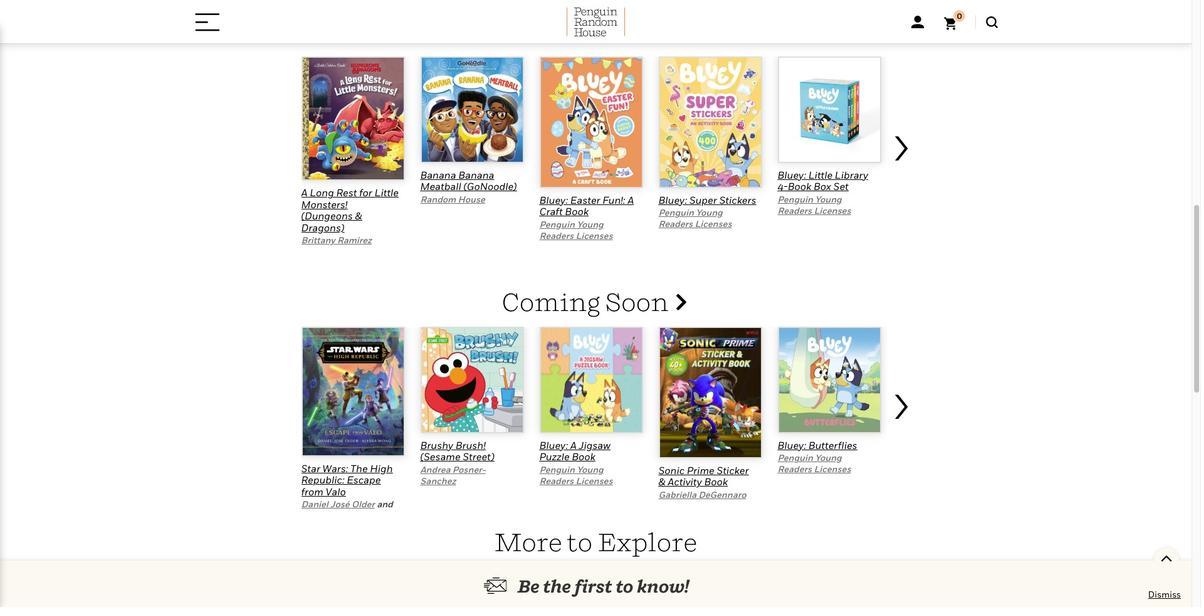 Task type: describe. For each thing, give the bounding box(es) containing it.
sign in image
[[912, 16, 924, 28]]

bluey: for bluey: butterflies
[[778, 439, 807, 452]]

easter
[[571, 194, 601, 206]]

bluey: butterflies link
[[778, 439, 858, 452]]

readers inside 'bluey: little library 4-book box set penguin young readers licenses'
[[778, 205, 812, 216]]

new releases
[[500, 16, 677, 46]]

a long rest for little monsters! (dungeons & dragons) brittany ramirez
[[301, 187, 399, 245]]

dragons)
[[301, 221, 345, 234]]

coming soon
[[502, 287, 675, 317]]

readers inside bluey: butterflies penguin young readers licenses
[[778, 464, 812, 475]]

ramirez
[[337, 235, 372, 245]]

and
[[377, 499, 393, 510]]

meatball
[[421, 180, 462, 193]]

& inside sonic prime sticker & activity book gabriella degennaro
[[659, 476, 666, 488]]

random house link
[[421, 194, 485, 204]]

escape
[[347, 474, 381, 486]]

gabriella
[[659, 489, 697, 500]]

bluey: little library 4-book box set penguin young readers licenses
[[778, 169, 869, 216]]

fun!:
[[603, 194, 626, 206]]

long
[[310, 187, 334, 199]]

bluey: little library 4-book box set image
[[778, 56, 882, 163]]

young inside 'bluey: easter fun!: a craft book penguin young readers licenses'
[[577, 219, 604, 229]]

& inside a long rest for little monsters! (dungeons & dragons) brittany ramirez
[[355, 210, 362, 222]]

› link for new releases
[[891, 106, 916, 273]]

bluey: a jigsaw puzzle book link
[[540, 439, 611, 463]]

› for coming soon
[[891, 370, 912, 431]]

penguin inside 'bluey: little library 4-book box set penguin young readers licenses'
[[778, 194, 814, 204]]

bluey: for bluey: easter fun!: a craft book
[[540, 194, 568, 206]]

bluey: a jigsaw puzzle book image
[[540, 327, 643, 433]]

star wars: the high republic: escape from valo image
[[301, 327, 405, 457]]

be
[[518, 576, 540, 597]]

young inside bluey: super stickers penguin young readers licenses
[[696, 207, 723, 218]]

bluey: easter fun!: a craft book link
[[540, 194, 634, 218]]

wars:
[[323, 462, 348, 475]]

box
[[814, 180, 832, 193]]

star
[[301, 462, 321, 475]]

star wars: the high republic: escape from valo link
[[301, 462, 393, 498]]

bluey: super stickers link
[[659, 194, 757, 206]]

book inside 'bluey: easter fun!: a craft book penguin young readers licenses'
[[565, 205, 589, 218]]

a long rest for little monsters! (dungeons & dragons) image
[[301, 56, 405, 181]]

coming
[[502, 287, 601, 317]]

gabriella degennaro link
[[659, 489, 747, 500]]

random
[[421, 194, 456, 204]]

sanchez
[[421, 475, 456, 486]]

a long rest for little monsters! (dungeons & dragons) link
[[301, 187, 399, 234]]

monsters!
[[301, 198, 348, 211]]

licenses inside 'bluey: little library 4-book box set penguin young readers licenses'
[[814, 205, 852, 216]]

penguin inside bluey: super stickers penguin young readers licenses
[[659, 207, 694, 218]]

brittany
[[301, 235, 335, 245]]

daniel
[[301, 499, 329, 510]]

sonic prime sticker & activity book gabriella degennaro
[[659, 464, 749, 500]]

licenses inside 'bluey: easter fun!: a craft book penguin young readers licenses'
[[576, 230, 613, 241]]

street)
[[463, 451, 495, 463]]

coming soon link
[[502, 287, 687, 317]]

bluey: easter fun!: a craft book image
[[540, 56, 643, 188]]

degennaro
[[699, 489, 747, 500]]

soon
[[606, 287, 670, 317]]

penguin inside 'bluey: easter fun!: a craft book penguin young readers licenses'
[[540, 219, 575, 229]]

activity
[[668, 476, 702, 488]]

(dungeons
[[301, 210, 353, 222]]

readers inside bluey: super stickers penguin young readers licenses
[[659, 219, 693, 229]]

› link for coming soon
[[891, 365, 916, 510]]

butterflies
[[809, 439, 858, 452]]

republic:
[[301, 474, 345, 486]]

brushy
[[421, 439, 454, 452]]

banana banana meatball (gonoodle) image
[[421, 56, 524, 163]]

dismiss
[[1149, 589, 1182, 600]]

book inside bluey: a jigsaw puzzle book penguin young readers licenses
[[572, 451, 596, 463]]

book inside 'bluey: little library 4-book box set penguin young readers licenses'
[[788, 180, 812, 193]]

bluey: butterflies penguin young readers licenses
[[778, 439, 858, 475]]

andrea posner- sanchez link
[[421, 464, 486, 486]]

jigsaw
[[579, 439, 611, 452]]

brushy brush! (sesame street) andrea posner- sanchez
[[421, 439, 495, 486]]

from
[[301, 485, 324, 498]]

bluey: a jigsaw puzzle book penguin young readers licenses
[[540, 439, 613, 486]]

older
[[352, 499, 375, 510]]

high
[[370, 462, 393, 475]]

releases
[[561, 16, 672, 46]]

josé
[[331, 499, 350, 510]]

0 vertical spatial to
[[568, 527, 593, 557]]

young inside bluey: a jigsaw puzzle book penguin young readers licenses
[[577, 464, 604, 475]]

craft
[[540, 205, 563, 218]]

new
[[500, 16, 556, 46]]

licenses inside bluey: butterflies penguin young readers licenses
[[814, 464, 852, 475]]

valo
[[326, 485, 346, 498]]

children's media tie-in books image
[[319, 591, 426, 607]]



Task type: vqa. For each thing, say whether or not it's contained in the screenshot.
BASEBALL?
no



Task type: locate. For each thing, give the bounding box(es) containing it.
rest
[[336, 187, 357, 199]]

a inside 'bluey: easter fun!: a craft book penguin young readers licenses'
[[628, 194, 634, 206]]

a left jigsaw
[[571, 439, 577, 452]]

posner-
[[453, 464, 486, 475]]

banana up the random
[[421, 169, 456, 181]]

& down for
[[355, 210, 362, 222]]

penguin young readers licenses link down bluey: butterflies link
[[778, 452, 852, 475]]

readers down craft
[[540, 230, 574, 241]]

house
[[458, 194, 485, 204]]

penguin inside bluey: a jigsaw puzzle book penguin young readers licenses
[[540, 464, 575, 475]]

penguin young readers licenses link for readers
[[659, 207, 732, 229]]

bluey: left "butterflies"
[[778, 439, 807, 452]]

(gonoodle)
[[464, 180, 517, 193]]

first
[[575, 576, 613, 597]]

0 horizontal spatial a
[[301, 187, 308, 199]]

penguin young readers licenses link for licenses
[[778, 452, 852, 475]]

bluey: inside bluey: butterflies penguin young readers licenses
[[778, 439, 807, 452]]

set
[[834, 180, 849, 193]]

bluey: inside bluey: a jigsaw puzzle book penguin young readers licenses
[[540, 439, 568, 452]]

readers inside 'bluey: easter fun!: a craft book penguin young readers licenses'
[[540, 230, 574, 241]]

bluey: for bluey: a jigsaw puzzle book
[[540, 439, 568, 452]]

1 vertical spatial › link
[[891, 365, 916, 510]]

bluey: easter fun!: a craft book penguin young readers licenses
[[540, 194, 634, 241]]

licenses inside bluey: super stickers penguin young readers licenses
[[695, 219, 732, 229]]

brushy brush! (sesame street) image
[[421, 327, 524, 433]]

penguin random house image
[[567, 8, 626, 36]]

bluey: left "easter"
[[540, 194, 568, 206]]

penguin inside bluey: butterflies penguin young readers licenses
[[778, 452, 814, 463]]

a left long
[[301, 187, 308, 199]]

penguin young readers licenses link for box
[[778, 194, 852, 216]]

library
[[835, 169, 869, 181]]

licenses
[[814, 205, 852, 216], [695, 219, 732, 229], [576, 230, 613, 241], [814, 464, 852, 475], [576, 475, 613, 486]]

penguin young readers licenses link for book
[[540, 219, 613, 241]]

sonic
[[659, 464, 685, 477]]

bluey: inside 'bluey: easter fun!: a craft book penguin young readers licenses'
[[540, 194, 568, 206]]

bluey: butterflies image
[[778, 327, 882, 433]]

more
[[495, 527, 563, 557]]

little
[[809, 169, 833, 181], [375, 187, 399, 199]]

penguin down bluey: butterflies link
[[778, 452, 814, 463]]

a inside a long rest for little monsters! (dungeons & dragons) brittany ramirez
[[301, 187, 308, 199]]

bluey: super stickers image
[[659, 56, 762, 188]]

more to explore
[[495, 527, 698, 557]]

readers down super
[[659, 219, 693, 229]]

brittany ramirez link
[[301, 235, 372, 245]]

bluey: little library 4-book box set link
[[778, 169, 869, 193]]

penguin young readers licenses link down bluey: a jigsaw puzzle book link
[[540, 464, 613, 486]]

licenses down bluey: super stickers link
[[695, 219, 732, 229]]

0 vertical spatial &
[[355, 210, 362, 222]]

expand/collapse sign up banner image
[[1161, 548, 1173, 567]]

bluey: for bluey: little library 4-book box set
[[778, 169, 807, 181]]

& up gabriella
[[659, 476, 666, 488]]

0 horizontal spatial to
[[568, 527, 593, 557]]

penguin down puzzle
[[540, 464, 575, 475]]

little right for
[[375, 187, 399, 199]]

bluey: left super
[[659, 194, 688, 206]]

banana banana meatball (gonoodle) link
[[421, 169, 517, 193]]

young down "butterflies"
[[816, 452, 842, 463]]

young inside 'bluey: little library 4-book box set penguin young readers licenses'
[[816, 194, 842, 204]]

young down box
[[816, 194, 842, 204]]

0 horizontal spatial banana
[[421, 169, 456, 181]]

bluey: super stickers penguin young readers licenses
[[659, 194, 757, 229]]

book inside sonic prime sticker & activity book gabriella degennaro
[[705, 476, 728, 488]]

explore
[[598, 527, 698, 557]]

sonic prime sticker & activity book link
[[659, 464, 749, 488]]

1 horizontal spatial &
[[659, 476, 666, 488]]

be the first to know!
[[518, 576, 690, 597]]

little left the set in the top of the page
[[809, 169, 833, 181]]

young down bluey: a jigsaw puzzle book link
[[577, 464, 604, 475]]

new releases link
[[500, 16, 689, 46]]

young inside bluey: butterflies penguin young readers licenses
[[816, 452, 842, 463]]

0 horizontal spatial &
[[355, 210, 362, 222]]

licenses inside bluey: a jigsaw puzzle book penguin young readers licenses
[[576, 475, 613, 486]]

book right puzzle
[[572, 451, 596, 463]]

young down bluey: super stickers link
[[696, 207, 723, 218]]

to right first
[[616, 576, 634, 597]]

bluey: left jigsaw
[[540, 439, 568, 452]]

(sesame
[[421, 451, 461, 463]]

&
[[355, 210, 362, 222], [659, 476, 666, 488]]

licenses down bluey: easter fun!: a craft book "link"
[[576, 230, 613, 241]]

0 horizontal spatial little
[[375, 187, 399, 199]]

licenses down the set in the top of the page
[[814, 205, 852, 216]]

brush!
[[456, 439, 486, 452]]

a inside bluey: a jigsaw puzzle book penguin young readers licenses
[[571, 439, 577, 452]]

search image
[[986, 16, 998, 28]]

little inside a long rest for little monsters! (dungeons & dragons) brittany ramirez
[[375, 187, 399, 199]]

daniel josé older link
[[301, 499, 375, 510]]

›
[[891, 112, 912, 172], [891, 370, 912, 431]]

young
[[816, 194, 842, 204], [696, 207, 723, 218], [577, 219, 604, 229], [816, 452, 842, 463], [577, 464, 604, 475]]

bluey: inside 'bluey: little library 4-book box set penguin young readers licenses'
[[778, 169, 807, 181]]

penguin young readers licenses link down bluey: easter fun!: a craft book "link"
[[540, 219, 613, 241]]

readers down puzzle
[[540, 475, 574, 486]]

dismiss link
[[1149, 588, 1182, 601]]

penguin
[[778, 194, 814, 204], [659, 207, 694, 218], [540, 219, 575, 229], [778, 452, 814, 463], [540, 464, 575, 475]]

2 › from the top
[[891, 370, 912, 431]]

know!
[[637, 576, 690, 597]]

readers
[[778, 205, 812, 216], [659, 219, 693, 229], [540, 230, 574, 241], [778, 464, 812, 475], [540, 475, 574, 486]]

1 vertical spatial ›
[[891, 370, 912, 431]]

to
[[568, 527, 593, 557], [616, 576, 634, 597]]

sonic prime sticker & activity book image
[[659, 327, 762, 458]]

little inside 'bluey: little library 4-book box set penguin young readers licenses'
[[809, 169, 833, 181]]

1 horizontal spatial a
[[571, 439, 577, 452]]

banana banana meatball (gonoodle) random house
[[421, 169, 517, 204]]

the
[[351, 462, 368, 475]]

star wars: the high republic: escape from valo daniel josé older and
[[301, 462, 393, 510]]

2 › link from the top
[[891, 365, 916, 510]]

to up first
[[568, 527, 593, 557]]

1 vertical spatial to
[[616, 576, 634, 597]]

bluey: left box
[[778, 169, 807, 181]]

penguin down craft
[[540, 219, 575, 229]]

licenses down "butterflies"
[[814, 464, 852, 475]]

readers down 4-
[[778, 205, 812, 216]]

super
[[690, 194, 717, 206]]

bluey:
[[778, 169, 807, 181], [540, 194, 568, 206], [659, 194, 688, 206], [540, 439, 568, 452], [778, 439, 807, 452]]

a
[[301, 187, 308, 199], [628, 194, 634, 206], [571, 439, 577, 452]]

prime
[[687, 464, 715, 477]]

1 vertical spatial &
[[659, 476, 666, 488]]

andrea
[[421, 464, 451, 475]]

bluey: inside bluey: super stickers penguin young readers licenses
[[659, 194, 688, 206]]

penguin young readers licenses link down box
[[778, 194, 852, 216]]

2 horizontal spatial a
[[628, 194, 634, 206]]

penguin down 4-
[[778, 194, 814, 204]]

banana
[[421, 169, 456, 181], [459, 169, 495, 181]]

1 › from the top
[[891, 112, 912, 172]]

young down bluey: easter fun!: a craft book "link"
[[577, 219, 604, 229]]

sticker
[[717, 464, 749, 477]]

licenses down bluey: a jigsaw puzzle book link
[[576, 475, 613, 486]]

puzzle
[[540, 451, 570, 463]]

0 vertical spatial little
[[809, 169, 833, 181]]

› link
[[891, 106, 916, 273], [891, 365, 916, 510]]

readers down bluey: butterflies link
[[778, 464, 812, 475]]

book left box
[[788, 180, 812, 193]]

penguin young readers licenses link
[[778, 194, 852, 216], [659, 207, 732, 229], [540, 219, 613, 241], [778, 452, 852, 475], [540, 464, 613, 486]]

book up "degennaro"
[[705, 476, 728, 488]]

stickers
[[720, 194, 757, 206]]

book right craft
[[565, 205, 589, 218]]

penguin young readers licenses link for penguin
[[540, 464, 613, 486]]

penguin young readers licenses link down super
[[659, 207, 732, 229]]

for
[[359, 187, 373, 199]]

the
[[543, 576, 571, 597]]

a right fun!:
[[628, 194, 634, 206]]

readers inside bluey: a jigsaw puzzle book penguin young readers licenses
[[540, 475, 574, 486]]

4-
[[778, 180, 788, 193]]

1 horizontal spatial little
[[809, 169, 833, 181]]

› for new releases
[[891, 112, 912, 172]]

banana up house
[[459, 169, 495, 181]]

1 horizontal spatial banana
[[459, 169, 495, 181]]

bluey: for bluey: super stickers
[[659, 194, 688, 206]]

2 banana from the left
[[459, 169, 495, 181]]

0 vertical spatial ›
[[891, 112, 912, 172]]

0 vertical spatial › link
[[891, 106, 916, 273]]

1 vertical spatial little
[[375, 187, 399, 199]]

1 horizontal spatial to
[[616, 576, 634, 597]]

shopping cart image
[[944, 10, 966, 30]]

brushy brush! (sesame street) link
[[421, 439, 495, 463]]

book
[[788, 180, 812, 193], [565, 205, 589, 218], [572, 451, 596, 463], [705, 476, 728, 488]]

1 › link from the top
[[891, 106, 916, 273]]

1 banana from the left
[[421, 169, 456, 181]]

penguin down super
[[659, 207, 694, 218]]



